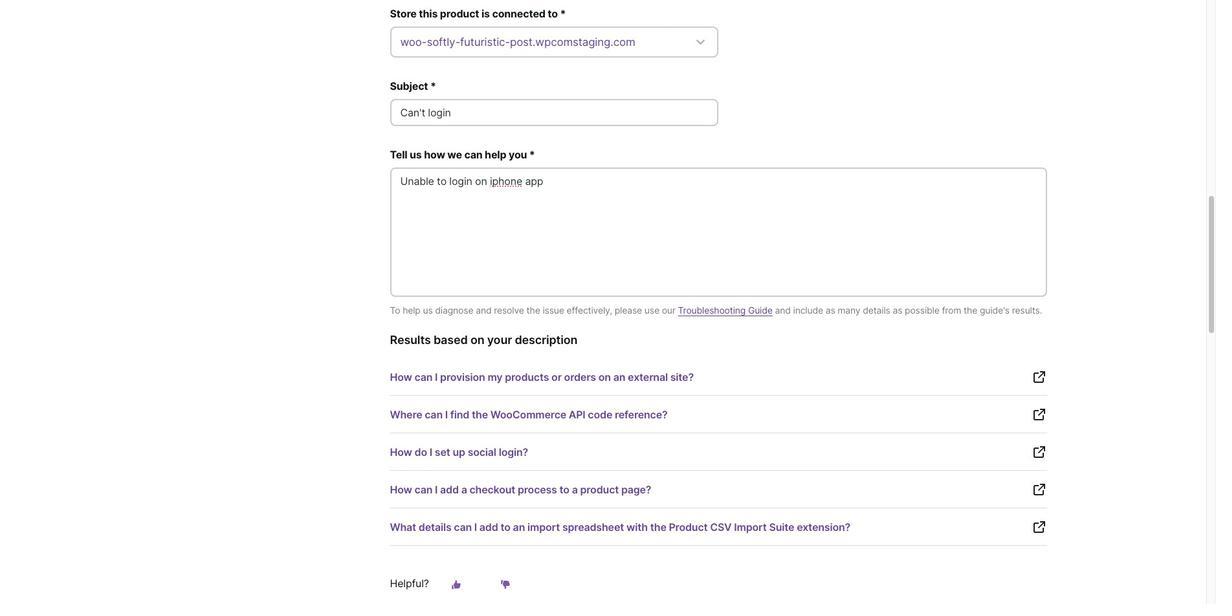 Task type: locate. For each thing, give the bounding box(es) containing it.
as left possible
[[893, 305, 903, 316]]

0 horizontal spatial us
[[410, 148, 422, 161]]

to
[[390, 305, 400, 316]]

products
[[505, 371, 549, 384]]

0 horizontal spatial help
[[403, 305, 421, 316]]

how can i provision my products or orders on an external site?
[[390, 371, 694, 384]]

store this product is connected to *
[[390, 7, 566, 20]]

an inside "link"
[[513, 522, 525, 534]]

0 vertical spatial how
[[390, 371, 412, 384]]

woo-
[[400, 35, 427, 48]]

csv
[[710, 522, 732, 534]]

product left is
[[440, 7, 479, 20]]

code
[[588, 409, 613, 422]]

0 vertical spatial on
[[471, 334, 485, 347]]

us left diagnose
[[423, 305, 433, 316]]

how for how do i set up social login?
[[390, 446, 412, 459]]

use
[[645, 305, 660, 316]]

product
[[669, 522, 708, 534]]

product left page? at the right bottom of the page
[[580, 484, 619, 497]]

please
[[615, 305, 642, 316]]

can right we
[[465, 148, 483, 161]]

*
[[560, 7, 566, 20], [431, 80, 436, 92], [530, 148, 535, 161]]

effectively,
[[567, 305, 613, 316]]

can left find
[[425, 409, 443, 422]]

2 vertical spatial *
[[530, 148, 535, 161]]

how inside how can i provision my products or orders on an external site? link
[[390, 371, 412, 384]]

how left do
[[390, 446, 412, 459]]

1 vertical spatial product
[[580, 484, 619, 497]]

add down "set"
[[440, 484, 459, 497]]

1 vertical spatial *
[[431, 80, 436, 92]]

1 vertical spatial how
[[390, 446, 412, 459]]

woocommerce
[[491, 409, 567, 422]]

reference?
[[615, 409, 668, 422]]

woo-softly-futuristic-post.wpcomstaging.com
[[400, 35, 636, 48]]

details right many
[[863, 305, 891, 316]]

as
[[826, 305, 836, 316], [893, 305, 903, 316]]

1 horizontal spatial add
[[480, 522, 498, 534]]

i down "set"
[[435, 484, 438, 497]]

to up woo-softly-futuristic-post.wpcomstaging.com field
[[548, 7, 558, 20]]

how
[[390, 371, 412, 384], [390, 446, 412, 459], [390, 484, 412, 497]]

what details can i add to an import spreadsheet with the product csv import suite extension?
[[390, 522, 851, 534]]

0 horizontal spatial to
[[501, 522, 511, 534]]

i right do
[[430, 446, 433, 459]]

1 vertical spatial an
[[513, 522, 525, 534]]

i
[[435, 371, 438, 384], [445, 409, 448, 422], [430, 446, 433, 459], [435, 484, 438, 497], [474, 522, 477, 534]]

on right orders
[[599, 371, 611, 384]]

can inside how can i provision my products or orders on an external site? link
[[415, 371, 433, 384]]

social
[[468, 446, 497, 459]]

0 horizontal spatial add
[[440, 484, 459, 497]]

details inside what details can i add to an import spreadsheet with the product csv import suite extension? "link"
[[419, 522, 452, 534]]

page?
[[622, 484, 652, 497]]

as left many
[[826, 305, 836, 316]]

the
[[527, 305, 540, 316], [964, 305, 978, 316], [472, 409, 488, 422], [650, 522, 667, 534]]

i down checkout
[[474, 522, 477, 534]]

0 horizontal spatial and
[[476, 305, 492, 316]]

the right with
[[650, 522, 667, 534]]

1 horizontal spatial and
[[775, 305, 791, 316]]

0 vertical spatial add
[[440, 484, 459, 497]]

2 horizontal spatial *
[[560, 7, 566, 20]]

0 horizontal spatial on
[[471, 334, 485, 347]]

to right process
[[560, 484, 570, 497]]

login?
[[499, 446, 528, 459]]

details
[[863, 305, 891, 316], [419, 522, 452, 534]]

an left 'import'
[[513, 522, 525, 534]]

you
[[509, 148, 527, 161]]

guide
[[748, 305, 773, 316]]

1 horizontal spatial *
[[530, 148, 535, 161]]

2 how from the top
[[390, 446, 412, 459]]

help
[[485, 148, 507, 161], [403, 305, 421, 316]]

details right what
[[419, 522, 452, 534]]

orders
[[564, 371, 596, 384]]

resolve
[[494, 305, 524, 316]]

i inside "link"
[[474, 522, 477, 534]]

on left the your
[[471, 334, 485, 347]]

1 vertical spatial add
[[480, 522, 498, 534]]

1 horizontal spatial a
[[572, 484, 578, 497]]

0 vertical spatial help
[[485, 148, 507, 161]]

subject
[[390, 80, 428, 92]]

diagnose
[[435, 305, 474, 316]]

0 horizontal spatial product
[[440, 7, 479, 20]]

to
[[548, 7, 558, 20], [560, 484, 570, 497], [501, 522, 511, 534]]

connected
[[492, 7, 546, 20]]

helpful?
[[390, 578, 429, 591]]

an left external
[[614, 371, 626, 384]]

how up where
[[390, 371, 412, 384]]

angle down image
[[693, 34, 709, 50]]

0 horizontal spatial details
[[419, 522, 452, 534]]

on
[[471, 334, 485, 347], [599, 371, 611, 384]]

0 horizontal spatial *
[[431, 80, 436, 92]]

2 vertical spatial how
[[390, 484, 412, 497]]

softly-
[[427, 35, 460, 48]]

0 vertical spatial product
[[440, 7, 479, 20]]

up
[[453, 446, 465, 459]]

how inside how can i add a checkout process to a product page? link
[[390, 484, 412, 497]]

tell us how we can help you *
[[390, 148, 535, 161]]

0 horizontal spatial a
[[461, 484, 467, 497]]

import
[[528, 522, 560, 534]]

can down do
[[415, 484, 433, 497]]

a right process
[[572, 484, 578, 497]]

how
[[424, 148, 445, 161]]

where can i find the woocommerce api code reference?
[[390, 409, 668, 422]]

troubleshooting
[[678, 305, 746, 316]]

can inside what details can i add to an import spreadsheet with the product csv import suite extension? "link"
[[454, 522, 472, 534]]

the left "issue"
[[527, 305, 540, 316]]

how up what
[[390, 484, 412, 497]]

can
[[465, 148, 483, 161], [415, 371, 433, 384], [425, 409, 443, 422], [415, 484, 433, 497], [454, 522, 472, 534]]

1 horizontal spatial to
[[548, 7, 558, 20]]

i left find
[[445, 409, 448, 422]]

can left provision
[[415, 371, 433, 384]]

find
[[451, 409, 470, 422]]

to help us diagnose and resolve the issue effectively, please use our troubleshooting guide and include as many details as possible from the guide's results.
[[390, 305, 1043, 316]]

0 vertical spatial to
[[548, 7, 558, 20]]

how do i set up social login? link
[[390, 435, 1048, 472]]

1 vertical spatial to
[[560, 484, 570, 497]]

add down checkout
[[480, 522, 498, 534]]

1 and from the left
[[476, 305, 492, 316]]

1 horizontal spatial details
[[863, 305, 891, 316]]

and
[[476, 305, 492, 316], [775, 305, 791, 316]]

spreadsheet
[[563, 522, 624, 534]]

i for provision
[[435, 371, 438, 384]]

where can i find the woocommerce api code reference? link
[[390, 397, 1048, 434]]

how do i set up social login?
[[390, 446, 528, 459]]

can inside how can i add a checkout process to a product page? link
[[415, 484, 433, 497]]

can down checkout
[[454, 522, 472, 534]]

where
[[390, 409, 422, 422]]

to left 'import'
[[501, 522, 511, 534]]

add
[[440, 484, 459, 497], [480, 522, 498, 534]]

0 horizontal spatial an
[[513, 522, 525, 534]]

can inside where can i find the woocommerce api code reference? link
[[425, 409, 443, 422]]

do
[[415, 446, 427, 459]]

help left you
[[485, 148, 507, 161]]

to inside "link"
[[501, 522, 511, 534]]

and left resolve
[[476, 305, 492, 316]]

1 how from the top
[[390, 371, 412, 384]]

your
[[487, 334, 512, 347]]

0 horizontal spatial as
[[826, 305, 836, 316]]

subject *
[[390, 80, 436, 92]]

1 horizontal spatial as
[[893, 305, 903, 316]]

1 vertical spatial details
[[419, 522, 452, 534]]

us
[[410, 148, 422, 161], [423, 305, 433, 316]]

how inside how do i set up social login? link
[[390, 446, 412, 459]]

a
[[461, 484, 467, 497], [572, 484, 578, 497]]

2 vertical spatial to
[[501, 522, 511, 534]]

3 how from the top
[[390, 484, 412, 497]]

help right to at the bottom left
[[403, 305, 421, 316]]

product
[[440, 7, 479, 20], [580, 484, 619, 497]]

1 horizontal spatial us
[[423, 305, 433, 316]]

1 horizontal spatial product
[[580, 484, 619, 497]]

us right tell
[[410, 148, 422, 161]]

how can i add a checkout process to a product page? link
[[390, 472, 1048, 509]]

include
[[794, 305, 824, 316]]

provision
[[440, 371, 485, 384]]

an
[[614, 371, 626, 384], [513, 522, 525, 534]]

possible
[[905, 305, 940, 316]]

futuristic-
[[460, 35, 510, 48]]

our
[[662, 305, 676, 316]]

and right guide
[[775, 305, 791, 316]]

Subject * text field
[[390, 99, 719, 126]]

* right subject
[[431, 80, 436, 92]]

woo-softly-futuristic-post.wpcomstaging.com field
[[390, 26, 719, 58]]

1 horizontal spatial on
[[599, 371, 611, 384]]

description
[[515, 334, 578, 347]]

1 vertical spatial us
[[423, 305, 433, 316]]

based
[[434, 334, 468, 347]]

suite
[[770, 522, 795, 534]]

to for *
[[548, 7, 558, 20]]

0 vertical spatial an
[[614, 371, 626, 384]]

i left provision
[[435, 371, 438, 384]]

2 and from the left
[[775, 305, 791, 316]]

1 vertical spatial help
[[403, 305, 421, 316]]

* right you
[[530, 148, 535, 161]]

troubleshooting guide link
[[678, 305, 773, 316]]

* up woo-softly-futuristic-post.wpcomstaging.com field
[[560, 7, 566, 20]]

a left checkout
[[461, 484, 467, 497]]



Task type: describe. For each thing, give the bounding box(es) containing it.
can for provision
[[415, 371, 433, 384]]

we
[[448, 148, 462, 161]]

with
[[627, 522, 648, 534]]

can for add
[[415, 484, 433, 497]]

process
[[518, 484, 557, 497]]

many
[[838, 305, 861, 316]]

what
[[390, 522, 416, 534]]

product inside how can i add a checkout process to a product page? link
[[580, 484, 619, 497]]

api
[[569, 409, 586, 422]]

external
[[628, 371, 668, 384]]

what details can i add to an import spreadsheet with the product csv import suite extension? link
[[390, 510, 1048, 547]]

1 as from the left
[[826, 305, 836, 316]]

post.wpcomstaging.com
[[510, 35, 636, 48]]

the inside "link"
[[650, 522, 667, 534]]

0 vertical spatial *
[[560, 7, 566, 20]]

how can i add a checkout process to a product page?
[[390, 484, 652, 497]]

results
[[390, 334, 431, 347]]

Unable to login on iphone app text field
[[390, 168, 1048, 297]]

1 horizontal spatial an
[[614, 371, 626, 384]]

can for find
[[425, 409, 443, 422]]

import
[[734, 522, 767, 534]]

store
[[390, 7, 417, 20]]

1 horizontal spatial help
[[485, 148, 507, 161]]

results based on your description
[[390, 334, 578, 347]]

from
[[942, 305, 962, 316]]

0 vertical spatial details
[[863, 305, 891, 316]]

i for find
[[445, 409, 448, 422]]

issue
[[543, 305, 564, 316]]

add inside "link"
[[480, 522, 498, 534]]

tell
[[390, 148, 408, 161]]

site?
[[671, 371, 694, 384]]

how for how can i provision my products or orders on an external site?
[[390, 371, 412, 384]]

how can i provision my products or orders on an external site? link
[[390, 360, 1048, 397]]

extension?
[[797, 522, 851, 534]]

i for set
[[430, 446, 433, 459]]

2 horizontal spatial to
[[560, 484, 570, 497]]

i for add
[[435, 484, 438, 497]]

1 vertical spatial on
[[599, 371, 611, 384]]

0 vertical spatial us
[[410, 148, 422, 161]]

or
[[552, 371, 562, 384]]

results.
[[1012, 305, 1043, 316]]

1 a from the left
[[461, 484, 467, 497]]

this
[[419, 7, 438, 20]]

2 a from the left
[[572, 484, 578, 497]]

the right the from
[[964, 305, 978, 316]]

guide's
[[980, 305, 1010, 316]]

the right find
[[472, 409, 488, 422]]

how for how can i add a checkout process to a product page?
[[390, 484, 412, 497]]

checkout
[[470, 484, 516, 497]]

is
[[482, 7, 490, 20]]

my
[[488, 371, 503, 384]]

to for an
[[501, 522, 511, 534]]

set
[[435, 446, 450, 459]]

2 as from the left
[[893, 305, 903, 316]]



Task type: vqa. For each thing, say whether or not it's contained in the screenshot.
topmost How
yes



